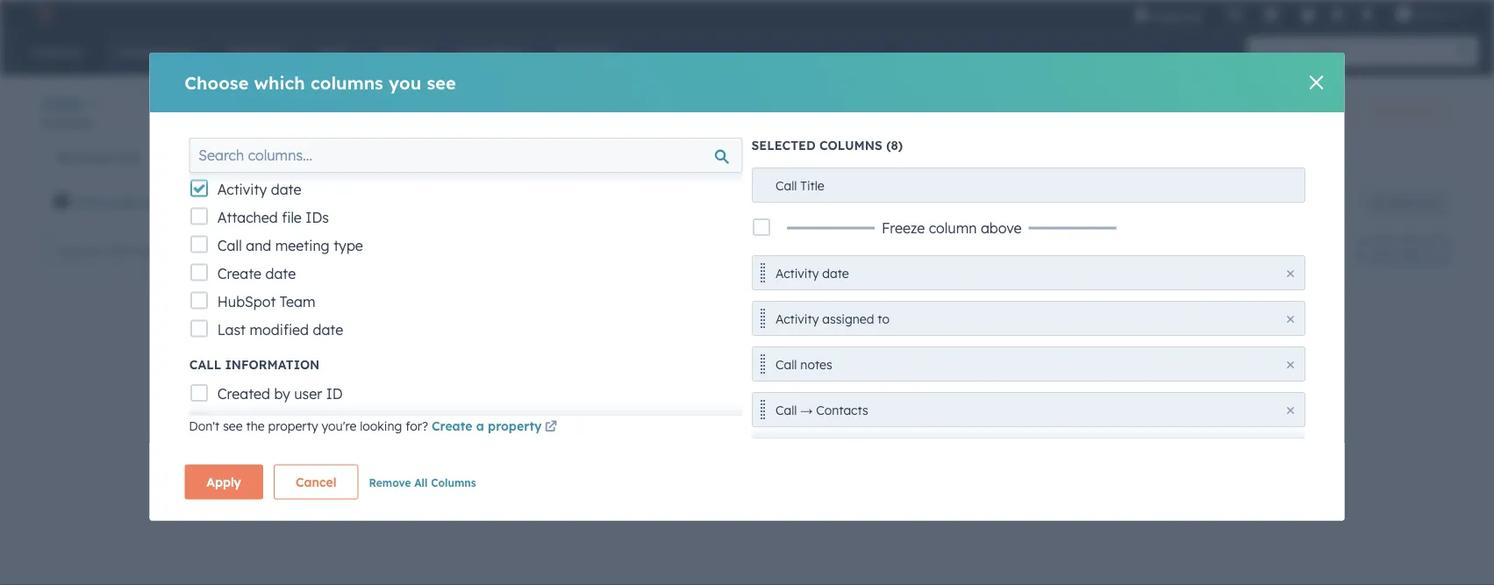 Task type: vqa. For each thing, say whether or not it's contained in the screenshot.
THE CALL related to Call notes
yes



Task type: locate. For each thing, give the bounding box(es) containing it.
assigned up the notes
[[822, 311, 874, 326]]

0 vertical spatial to
[[335, 195, 348, 210]]

settings link
[[1327, 5, 1349, 23]]

see right the don't
[[223, 419, 243, 434]]

1 vertical spatial close image
[[1287, 361, 1294, 368]]

activity
[[217, 181, 267, 198], [226, 195, 273, 210], [377, 195, 424, 210], [775, 265, 819, 281], [775, 311, 819, 326]]

call notes button
[[752, 346, 1306, 381]]

0 horizontal spatial view
[[898, 149, 926, 165]]

call left the →
[[775, 402, 797, 418]]

1 horizontal spatial create
[[432, 419, 472, 434]]

activity date
[[217, 181, 301, 198], [377, 195, 456, 210], [775, 265, 849, 281]]

1 horizontal spatial view
[[1415, 196, 1438, 209]]

0 horizontal spatial columns
[[431, 476, 476, 489]]

assigned inside button
[[822, 311, 874, 326]]

columns left (8)
[[820, 138, 883, 153]]

create for create a property
[[432, 419, 472, 434]]

recorded calls
[[56, 150, 140, 165]]

activity up 'call notes'
[[775, 311, 819, 326]]

create
[[217, 265, 261, 283], [432, 419, 472, 434]]

again
[[569, 397, 602, 412]]

activity assigned to inside activity assigned to popup button
[[226, 195, 348, 210]]

activity for activity assigned to button
[[775, 311, 819, 326]]

view for save
[[1415, 196, 1438, 209]]

ids right "file"
[[305, 209, 329, 226]]

the right "as"
[[722, 397, 740, 412]]

1 vertical spatial close image
[[1287, 270, 1294, 277]]

menu item
[[1215, 0, 1218, 28]]

activity down clear
[[775, 265, 819, 281]]

call left duration
[[501, 195, 525, 210]]

0 horizontal spatial columns
[[311, 72, 383, 93]]

marketplaces image
[[1264, 8, 1280, 24]]

which
[[254, 72, 305, 93]]

assigned
[[277, 195, 332, 210], [822, 311, 874, 326]]

property down by
[[268, 419, 318, 434]]

calls inside button
[[468, 150, 493, 165]]

2 close image from the top
[[1287, 361, 1294, 368]]

see up up.
[[452, 397, 471, 412]]

call left and
[[217, 237, 242, 255]]

0 horizontal spatial property
[[268, 419, 318, 434]]

call inside banner
[[1371, 106, 1390, 119]]

clear all
[[786, 195, 838, 210]]

close image
[[1287, 316, 1294, 323], [1287, 361, 1294, 368]]

calling icon button
[[1220, 2, 1250, 26]]

0 vertical spatial close image
[[1310, 75, 1324, 90]]

close image for contacts
[[1287, 407, 1294, 414]]

columns inside dialog
[[311, 72, 383, 93]]

few
[[630, 397, 651, 412]]

close image inside activity assigned to button
[[1287, 316, 1294, 323]]

duration
[[528, 195, 581, 210]]

columns right edit
[[1396, 244, 1437, 257]]

calls up activity date popup button on the left top
[[468, 150, 493, 165]]

2 horizontal spatial activity date
[[775, 265, 849, 281]]

apply
[[207, 474, 241, 490]]

columns
[[311, 72, 383, 93], [1396, 244, 1437, 257]]

id
[[326, 386, 342, 403]]

in
[[605, 397, 616, 412]]

1 horizontal spatial activity date
[[377, 195, 456, 210]]

activity down search columns... search box
[[377, 195, 424, 210]]

1 calls from the left
[[115, 150, 140, 165]]

modified
[[249, 321, 309, 339]]

date down search columns... search box
[[428, 195, 456, 210]]

calls banner
[[42, 91, 1453, 140]]

save view
[[1388, 196, 1438, 209]]

notes
[[800, 357, 832, 372]]

to for call → contacts
[[878, 311, 889, 326]]

call for call title
[[775, 178, 797, 193]]

calls
[[115, 150, 140, 165], [468, 150, 493, 165]]

1 close image from the top
[[1287, 316, 1294, 323]]

create right for?
[[432, 419, 472, 434]]

2 horizontal spatial all
[[823, 195, 838, 210]]

all for remove all columns
[[414, 476, 428, 489]]

save view button
[[1357, 189, 1453, 217]]

1 vertical spatial ids
[[318, 414, 341, 431]]

0 horizontal spatial create
[[217, 265, 261, 283]]

view inside popup button
[[898, 149, 926, 165]]

advanced filters (2) button
[[614, 185, 775, 220]]

date up "file"
[[270, 181, 301, 198]]

last
[[217, 321, 245, 339]]

1 horizontal spatial activity assigned to
[[775, 311, 889, 326]]

a
[[475, 397, 482, 412], [619, 397, 627, 412], [476, 419, 484, 434]]

call up clear
[[775, 178, 797, 193]]

0 vertical spatial activity assigned to
[[226, 195, 348, 210]]

property down item?
[[488, 419, 542, 434]]

remove all columns button
[[369, 472, 476, 493]]

all down the title
[[823, 195, 838, 210]]

0 vertical spatial view
[[898, 149, 926, 165]]

view for add
[[898, 149, 926, 165]]

transcript available button
[[71, 185, 204, 220]]

1 vertical spatial to
[[878, 311, 889, 326]]

activity assigned to up the notes
[[775, 311, 889, 326]]

columns
[[820, 138, 883, 153], [431, 476, 476, 489]]

call → contacts
[[775, 402, 868, 418]]

activity date down clear all button
[[775, 265, 849, 281]]

1 vertical spatial columns
[[431, 476, 476, 489]]

0 vertical spatial close image
[[1287, 316, 1294, 323]]

call left analytics
[[1371, 106, 1390, 119]]

1 vertical spatial create
[[432, 419, 472, 434]]

hubspot link
[[21, 4, 66, 25]]

0 horizontal spatial to
[[335, 195, 348, 210]]

0 horizontal spatial all
[[414, 476, 428, 489]]

activity for activity date button
[[775, 265, 819, 281]]

0 horizontal spatial the
[[246, 419, 265, 434]]

2 horizontal spatial to
[[878, 311, 889, 326]]

view inside 'button'
[[1415, 196, 1438, 209]]

edit columns
[[1373, 244, 1437, 257]]

close image inside activity date button
[[1287, 270, 1294, 277]]

activity date down search columns... search box
[[377, 195, 456, 210]]

choose which columns you see dialog
[[149, 0, 1345, 564]]

1 horizontal spatial the
[[722, 397, 740, 412]]

1 horizontal spatial assigned
[[822, 311, 874, 326]]

calls inside 'button'
[[115, 150, 140, 165]]

2 vertical spatial all
[[414, 476, 428, 489]]

add view (2/5)
[[870, 149, 960, 165]]

hubspot team
[[217, 293, 315, 311]]

link opens in a new window image
[[545, 417, 557, 438]]

to
[[335, 195, 348, 210], [878, 311, 889, 326], [436, 397, 448, 412]]

to inside popup button
[[335, 195, 348, 210]]

activity up and
[[226, 195, 273, 210]]

2 vertical spatial close image
[[1287, 407, 1294, 414]]

try
[[548, 397, 565, 412]]

0 vertical spatial the
[[722, 397, 740, 412]]

ids down the id at bottom left
[[318, 414, 341, 431]]

columns left the you
[[311, 72, 383, 93]]

Search call name or notes search field
[[47, 235, 254, 266]]

0 vertical spatial all
[[451, 150, 464, 165]]

search button
[[1449, 37, 1479, 67]]

0 vertical spatial ids
[[305, 209, 329, 226]]

1 vertical spatial activity assigned to
[[775, 311, 889, 326]]

freeze
[[882, 219, 925, 237]]

all
[[451, 150, 464, 165], [823, 195, 838, 210], [414, 476, 428, 489]]

call notes
[[775, 357, 832, 372]]

call for call → contacts
[[775, 402, 797, 418]]

all right remove
[[414, 476, 428, 489]]

close image inside 'call notes' button
[[1287, 361, 1294, 368]]

1 horizontal spatial all
[[451, 150, 464, 165]]

apply button
[[185, 465, 263, 500]]

activity assigned to inside activity assigned to button
[[775, 311, 889, 326]]

columns down catches
[[431, 476, 476, 489]]

0 horizontal spatial calls
[[115, 150, 140, 165]]

the
[[722, 397, 740, 412], [246, 419, 265, 434]]

view
[[898, 149, 926, 165], [1415, 196, 1438, 209]]

calls for all calls
[[468, 150, 493, 165]]

1 vertical spatial assigned
[[822, 311, 874, 326]]

activity up attached
[[217, 181, 267, 198]]

2 calls from the left
[[468, 150, 493, 165]]

0 horizontal spatial assigned
[[277, 195, 332, 210]]

1 horizontal spatial property
[[488, 419, 542, 434]]

close image for activity assigned to
[[1287, 316, 1294, 323]]

freeze column above
[[882, 219, 1022, 237]]

view right add at the top
[[898, 149, 926, 165]]

call down last
[[189, 357, 221, 373]]

search image
[[1458, 46, 1470, 58]]

and
[[245, 237, 271, 255]]

1 vertical spatial view
[[1415, 196, 1438, 209]]

ids for attached file ids
[[305, 209, 329, 226]]

all up activity date popup button on the left top
[[451, 150, 464, 165]]

(2/5)
[[930, 149, 960, 165]]

menu
[[1121, 0, 1474, 28]]

1 horizontal spatial to
[[436, 397, 448, 412]]

call left the notes
[[775, 357, 797, 372]]

0 vertical spatial assigned
[[277, 195, 332, 210]]

activity assigned to
[[226, 195, 348, 210], [775, 311, 889, 326]]

calls right recorded
[[115, 150, 140, 165]]

1 vertical spatial all
[[823, 195, 838, 210]]

to inside button
[[878, 311, 889, 326]]

a inside choose which columns you see dialog
[[476, 419, 484, 434]]

assigned up meeting
[[277, 195, 332, 210]]

a right the in
[[619, 397, 627, 412]]

create up the hubspot
[[217, 265, 261, 283]]

all calls button
[[437, 140, 832, 175]]

activity date button
[[752, 255, 1306, 290]]

close image inside call → contacts button
[[1287, 407, 1294, 414]]

calls button
[[42, 91, 101, 117]]

date inside popup button
[[428, 195, 456, 210]]

0 horizontal spatial activity assigned to
[[226, 195, 348, 210]]

1 vertical spatial the
[[246, 419, 265, 434]]

2 vertical spatial to
[[436, 397, 448, 412]]

date down call and meeting type
[[265, 265, 295, 283]]

calling icon image
[[1227, 7, 1243, 23]]

save
[[1388, 196, 1412, 209]]

help image
[[1301, 8, 1316, 24]]

1 horizontal spatial calls
[[468, 150, 493, 165]]

call for call notes
[[775, 357, 797, 372]]

1 vertical spatial see
[[452, 397, 471, 412]]

item?
[[513, 397, 544, 412]]

assigned inside popup button
[[277, 195, 332, 210]]

activity assigned to up call and meeting type
[[226, 195, 348, 210]]

activity assigned to button
[[215, 185, 355, 220]]

to for call duration
[[335, 195, 348, 210]]

call for call duration
[[501, 195, 525, 210]]

transcript
[[75, 195, 138, 210]]

close image
[[1310, 75, 1324, 90], [1287, 270, 1294, 277], [1287, 407, 1294, 414]]

edit
[[1373, 244, 1393, 257]]

the inside choose which columns you see dialog
[[246, 419, 265, 434]]

all for clear all
[[823, 195, 838, 210]]

activity date up attached
[[217, 181, 301, 198]]

view right save on the right
[[1415, 196, 1438, 209]]

1 horizontal spatial columns
[[1396, 244, 1437, 257]]

1 vertical spatial columns
[[1396, 244, 1437, 257]]

see right the you
[[427, 72, 456, 93]]

Search HubSpot search field
[[1248, 37, 1463, 67]]

funky town image
[[1396, 6, 1412, 22]]

attached file ids
[[217, 209, 329, 226]]

calls
[[42, 93, 84, 115]]

ids
[[305, 209, 329, 226], [318, 414, 341, 431]]

seconds
[[654, 397, 701, 412]]

0 vertical spatial create
[[217, 265, 261, 283]]

close image for columns
[[1310, 75, 1324, 90]]

the down 'created'
[[246, 419, 265, 434]]

activity date inside button
[[775, 265, 849, 281]]

all inside button
[[414, 476, 428, 489]]

a right catches
[[476, 419, 484, 434]]

property
[[268, 419, 318, 434], [488, 419, 542, 434]]

0 vertical spatial columns
[[820, 138, 883, 153]]

columns inside button
[[431, 476, 476, 489]]

all inside button
[[451, 150, 464, 165]]

date down clear all button
[[822, 265, 849, 281]]

0 vertical spatial columns
[[311, 72, 383, 93]]

all inside button
[[823, 195, 838, 210]]



Task type: describe. For each thing, give the bounding box(es) containing it.
→
[[800, 402, 813, 418]]

activity assigned to button
[[752, 301, 1306, 336]]

call information
[[189, 357, 319, 373]]

call analytics
[[1371, 106, 1438, 119]]

to inside expecting to see a new item? try again in a few seconds as the system catches up.
[[436, 397, 448, 412]]

upgrade
[[1153, 8, 1202, 23]]

selected
[[752, 138, 816, 153]]

expecting to see a new item? try again in a few seconds as the system catches up.
[[375, 397, 740, 433]]

type
[[333, 237, 363, 255]]

link opens in a new window image
[[545, 422, 557, 434]]

the inside expecting to see a new item? try again in a few seconds as the system catches up.
[[722, 397, 740, 412]]

call title
[[775, 178, 824, 193]]

up.
[[468, 418, 486, 433]]

marketplaces button
[[1253, 0, 1290, 28]]

date down team
[[312, 321, 343, 339]]

activity for activity assigned to popup button
[[226, 195, 273, 210]]

selected columns (8)
[[752, 138, 903, 153]]

system
[[375, 418, 416, 433]]

add
[[870, 149, 894, 165]]

0
[[42, 116, 49, 129]]

notifications image
[[1359, 8, 1375, 24]]

team
[[279, 293, 315, 311]]

assigned for call → contacts
[[822, 311, 874, 326]]

create date
[[217, 265, 295, 283]]

expecting
[[375, 397, 433, 412]]

remove
[[369, 476, 411, 489]]

0 records
[[42, 116, 92, 129]]

created by user id
[[217, 386, 342, 403]]

call for call analytics
[[1371, 106, 1390, 119]]

recorded calls button
[[42, 140, 437, 175]]

file
[[281, 209, 301, 226]]

looking
[[360, 419, 402, 434]]

ids for merged record ids
[[318, 414, 341, 431]]

activity date inside popup button
[[377, 195, 456, 210]]

close image for call notes
[[1287, 361, 1294, 368]]

date inside button
[[822, 265, 849, 281]]

call duration
[[501, 195, 581, 210]]

calls for recorded calls
[[115, 150, 140, 165]]

choose
[[185, 72, 249, 93]]

call for call information
[[189, 357, 221, 373]]

column
[[929, 219, 977, 237]]

user
[[294, 386, 322, 403]]

Search columns... search field
[[189, 138, 743, 173]]

by
[[274, 386, 290, 403]]

clear
[[786, 195, 819, 210]]

1 horizontal spatial columns
[[820, 138, 883, 153]]

call duration button
[[490, 185, 603, 220]]

menu containing funky
[[1121, 0, 1474, 28]]

you're
[[322, 419, 357, 434]]

information
[[225, 357, 319, 373]]

call and meeting type
[[217, 237, 363, 255]]

don't see the property you're looking for?
[[189, 419, 432, 434]]

export button
[[1296, 239, 1351, 262]]

activity assigned to for call → contacts
[[775, 311, 889, 326]]

1 property from the left
[[268, 419, 318, 434]]

create a property link
[[432, 417, 560, 438]]

contacts
[[816, 402, 868, 418]]

funky
[[1416, 7, 1445, 21]]

filters
[[708, 195, 744, 210]]

title
[[800, 178, 824, 193]]

call for call and meeting type
[[217, 237, 242, 255]]

add view (2/5) button
[[839, 140, 982, 175]]

import button
[[1281, 99, 1346, 127]]

activity date button
[[366, 185, 479, 220]]

cancel button
[[274, 465, 359, 500]]

(8)
[[887, 138, 903, 153]]

2 vertical spatial see
[[223, 419, 243, 434]]

don't
[[189, 419, 220, 434]]

import
[[1296, 106, 1331, 119]]

record
[[271, 414, 314, 431]]

settings image
[[1330, 7, 1346, 23]]

create a property
[[432, 419, 542, 434]]

advanced
[[644, 195, 705, 210]]

for?
[[406, 419, 428, 434]]

new
[[486, 397, 509, 412]]

records
[[52, 116, 92, 129]]

funky button
[[1386, 0, 1472, 28]]

activity assigned to for call duration
[[226, 195, 348, 210]]

created
[[217, 386, 270, 403]]

create for create date
[[217, 265, 261, 283]]

attached
[[217, 209, 278, 226]]

hubspot image
[[32, 4, 53, 25]]

edit columns button
[[1362, 239, 1448, 262]]

cancel
[[296, 474, 337, 490]]

clear all button
[[775, 185, 850, 220]]

catches
[[420, 418, 465, 433]]

hubspot
[[217, 293, 275, 311]]

remove all columns
[[369, 476, 476, 489]]

(2)
[[748, 195, 764, 210]]

0 vertical spatial see
[[427, 72, 456, 93]]

a left new
[[475, 397, 482, 412]]

columns inside button
[[1396, 244, 1437, 257]]

you
[[389, 72, 421, 93]]

merged
[[217, 414, 267, 431]]

meeting
[[275, 237, 329, 255]]

choose which columns you see
[[185, 72, 456, 93]]

all calls
[[451, 150, 493, 165]]

upgrade image
[[1134, 8, 1150, 24]]

merged record ids
[[217, 414, 341, 431]]

0 horizontal spatial activity date
[[217, 181, 301, 198]]

call → contacts button
[[752, 392, 1306, 427]]

call analytics link
[[1356, 99, 1453, 127]]

export
[[1307, 244, 1340, 257]]

assigned for call duration
[[277, 195, 332, 210]]

2 property from the left
[[488, 419, 542, 434]]

as
[[705, 397, 718, 412]]

help button
[[1294, 0, 1323, 28]]

see inside expecting to see a new item? try again in a few seconds as the system catches up.
[[452, 397, 471, 412]]



